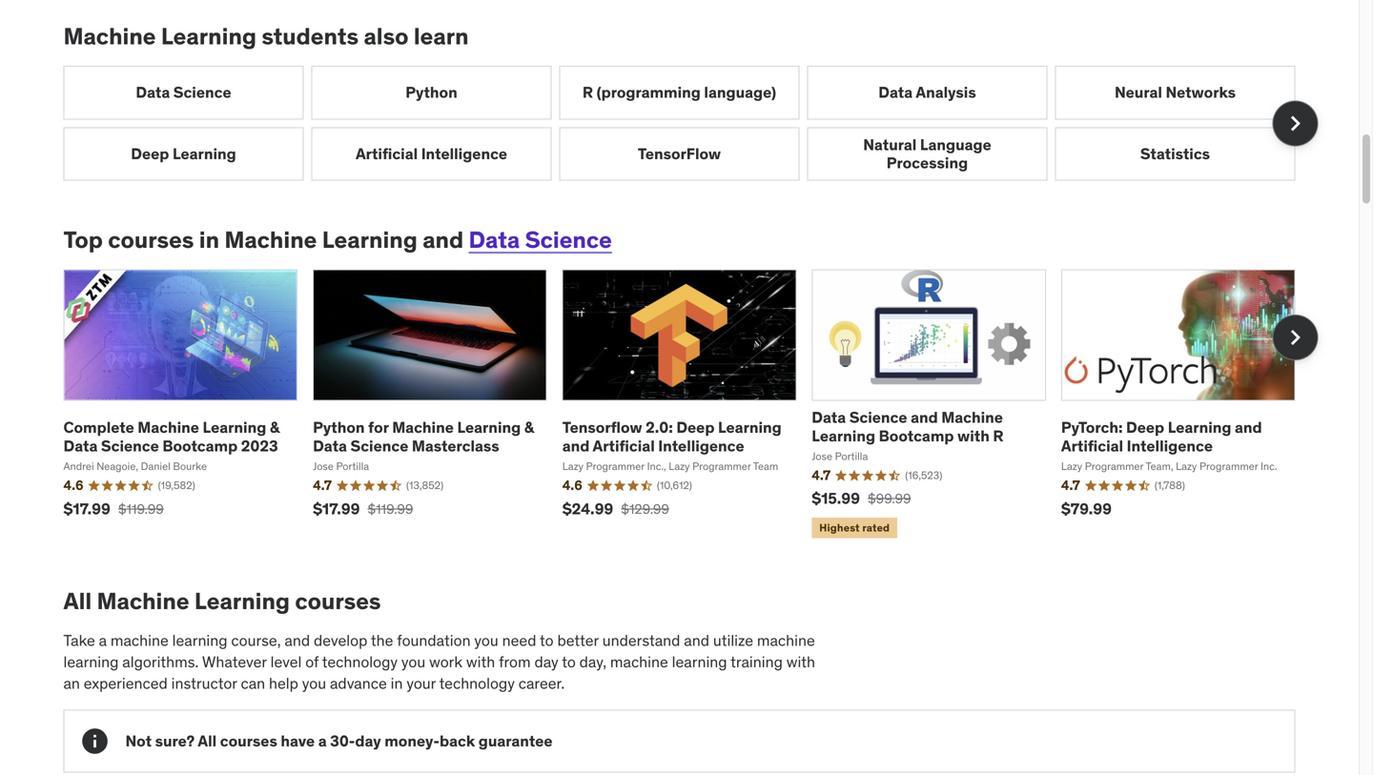 Task type: describe. For each thing, give the bounding box(es) containing it.
understand
[[603, 631, 680, 651]]

0 vertical spatial you
[[474, 631, 499, 651]]

neural
[[1115, 83, 1163, 102]]

carousel element for machine learning students also learn
[[63, 66, 1319, 181]]

with inside data science and machine learning bootcamp with r
[[958, 426, 990, 446]]

python link
[[311, 66, 552, 120]]

data inside 'complete machine learning & data science bootcamp 2023'
[[63, 436, 98, 456]]

learning inside data science and machine learning bootcamp with r
[[812, 426, 876, 446]]

deep inside pytorch: deep learning and artificial intelligence
[[1127, 418, 1165, 438]]

& inside 'complete machine learning & data science bootcamp 2023'
[[270, 418, 280, 438]]

language)
[[704, 83, 777, 102]]

machine inside python for machine learning & data science masterclass
[[392, 418, 454, 438]]

guarantee
[[479, 731, 553, 751]]

better
[[557, 631, 599, 651]]

learn
[[414, 22, 469, 51]]

deep inside tensorflow 2.0: deep learning and artificial intelligence
[[677, 418, 715, 438]]

data science
[[136, 83, 231, 102]]

30-
[[330, 731, 355, 751]]

machine inside data science and machine learning bootcamp with r
[[942, 408, 1003, 427]]

intelligence inside artificial intelligence "link"
[[421, 144, 507, 163]]

foundation
[[397, 631, 471, 651]]

1 vertical spatial a
[[318, 731, 327, 751]]

machine learning students also learn
[[63, 22, 469, 51]]

networks
[[1166, 83, 1236, 102]]

science inside 'complete machine learning & data science bootcamp 2023'
[[101, 436, 159, 456]]

algorithms.
[[122, 653, 199, 672]]

utilize
[[713, 631, 754, 651]]

neural networks
[[1115, 83, 1236, 102]]

learning inside tensorflow 2.0: deep learning and artificial intelligence
[[718, 418, 782, 438]]

course,
[[231, 631, 281, 651]]

in inside take a machine learning course, and develop the foundation you need to better understand and utilize machine learning algorithms. whatever level of technology you work with from day to day, machine learning training with an experienced instructor can help you advance in your technology career.
[[391, 674, 403, 693]]

artificial intelligence
[[356, 144, 507, 163]]

0 horizontal spatial you
[[302, 674, 326, 693]]

an
[[63, 674, 80, 693]]

1 vertical spatial data science link
[[469, 226, 612, 254]]

level
[[271, 653, 302, 672]]

a inside take a machine learning course, and develop the foundation you need to better understand and utilize machine learning algorithms. whatever level of technology you work with from day to day, machine learning training with an experienced instructor can help you advance in your technology career.
[[99, 631, 107, 651]]

data science and machine learning bootcamp with r
[[812, 408, 1004, 446]]

top
[[63, 226, 103, 254]]

0 horizontal spatial deep
[[131, 144, 169, 163]]

natural
[[863, 135, 917, 154]]

tensorflow
[[638, 144, 721, 163]]

need
[[502, 631, 536, 651]]

2023
[[241, 436, 278, 456]]

bootcamp inside data science and machine learning bootcamp with r
[[879, 426, 954, 446]]

pytorch:
[[1061, 418, 1123, 438]]

(programming
[[597, 83, 701, 102]]

0 vertical spatial technology
[[322, 653, 398, 672]]

natural language processing
[[863, 135, 992, 173]]

data analysis link
[[807, 66, 1048, 120]]

also
[[364, 22, 409, 51]]

0 horizontal spatial with
[[466, 653, 495, 672]]

your
[[407, 674, 436, 693]]

students
[[262, 22, 359, 51]]

not sure? all courses have a 30-day money-back guarantee
[[125, 731, 553, 751]]

processing
[[887, 153, 968, 173]]

not
[[125, 731, 152, 751]]

learning inside 'complete machine learning & data science bootcamp 2023'
[[203, 418, 266, 438]]

sure?
[[155, 731, 195, 751]]

day,
[[580, 653, 607, 672]]

1 vertical spatial to
[[562, 653, 576, 672]]

natural language processing link
[[807, 127, 1048, 181]]

0 horizontal spatial to
[[540, 631, 554, 651]]

r (programming language)
[[583, 83, 777, 102]]

help
[[269, 674, 298, 693]]

python for machine learning & data science masterclass
[[313, 418, 534, 456]]

tensorflow link
[[559, 127, 800, 181]]

advance
[[330, 674, 387, 693]]

the
[[371, 631, 393, 651]]

1 vertical spatial all
[[198, 731, 217, 751]]

python for machine learning & data science masterclass link
[[313, 418, 534, 456]]

deep learning link
[[63, 127, 304, 181]]

data inside python for machine learning & data science masterclass
[[313, 436, 347, 456]]

top courses in machine learning and data science
[[63, 226, 612, 254]]

1 horizontal spatial learning
[[172, 631, 228, 651]]

tensorflow
[[562, 418, 642, 438]]

0 horizontal spatial day
[[355, 731, 381, 751]]

back
[[440, 731, 475, 751]]

2 horizontal spatial machine
[[757, 631, 815, 651]]

bootcamp inside 'complete machine learning & data science bootcamp 2023'
[[162, 436, 238, 456]]

artificial inside "link"
[[356, 144, 418, 163]]

1 horizontal spatial machine
[[610, 653, 668, 672]]



Task type: vqa. For each thing, say whether or not it's contained in the screenshot.
R to the left
yes



Task type: locate. For each thing, give the bounding box(es) containing it.
deep down data science
[[131, 144, 169, 163]]

next image
[[1281, 108, 1311, 139], [1281, 322, 1311, 353]]

technology down work
[[439, 674, 515, 693]]

1 horizontal spatial in
[[391, 674, 403, 693]]

2 horizontal spatial intelligence
[[1127, 436, 1213, 456]]

0 vertical spatial next image
[[1281, 108, 1311, 139]]

1 vertical spatial day
[[355, 731, 381, 751]]

machine up algorithms.
[[111, 631, 169, 651]]

intelligence inside pytorch: deep learning and artificial intelligence
[[1127, 436, 1213, 456]]

0 horizontal spatial intelligence
[[421, 144, 507, 163]]

r (programming language) link
[[559, 66, 800, 120]]

machine up "training"
[[757, 631, 815, 651]]

0 horizontal spatial r
[[583, 83, 593, 102]]

take a machine learning course, and develop the foundation you need to better understand and utilize machine learning algorithms. whatever level of technology you work with from day to day, machine learning training with an experienced instructor can help you advance in your technology career.
[[63, 631, 816, 693]]

deep right 2.0:
[[677, 418, 715, 438]]

0 vertical spatial data science link
[[63, 66, 304, 120]]

a
[[99, 631, 107, 651], [318, 731, 327, 751]]

1 horizontal spatial courses
[[220, 731, 277, 751]]

courses for learning
[[295, 587, 381, 616]]

courses up develop
[[295, 587, 381, 616]]

1 horizontal spatial a
[[318, 731, 327, 751]]

learning down take
[[63, 653, 119, 672]]

python for python
[[406, 83, 458, 102]]

day inside take a machine learning course, and develop the foundation you need to better understand and utilize machine learning algorithms. whatever level of technology you work with from day to day, machine learning training with an experienced instructor can help you advance in your technology career.
[[535, 653, 559, 672]]

statistics
[[1141, 144, 1210, 163]]

data inside data science and machine learning bootcamp with r
[[812, 408, 846, 427]]

language
[[920, 135, 992, 154]]

0 horizontal spatial &
[[270, 418, 280, 438]]

intelligence
[[421, 144, 507, 163], [658, 436, 745, 456], [1127, 436, 1213, 456]]

data science and machine learning bootcamp with r link
[[812, 408, 1004, 446]]

0 vertical spatial courses
[[108, 226, 194, 254]]

r left "(programming"
[[583, 83, 593, 102]]

with
[[958, 426, 990, 446], [466, 653, 495, 672], [787, 653, 816, 672]]

courses left "have" on the left of the page
[[220, 731, 277, 751]]

technology
[[322, 653, 398, 672], [439, 674, 515, 693]]

2 horizontal spatial courses
[[295, 587, 381, 616]]

technology up advance
[[322, 653, 398, 672]]

0 horizontal spatial machine
[[111, 631, 169, 651]]

carousel element containing data science
[[63, 66, 1319, 181]]

learning down 'utilize'
[[672, 653, 727, 672]]

carousel element containing data science and machine learning bootcamp with r
[[63, 269, 1319, 542]]

pytorch: deep learning and artificial intelligence link
[[1061, 418, 1263, 456]]

1 horizontal spatial deep
[[677, 418, 715, 438]]

data science link
[[63, 66, 304, 120], [469, 226, 612, 254]]

take
[[63, 631, 95, 651]]

complete machine learning & data science bootcamp 2023 link
[[63, 418, 280, 456]]

work
[[429, 653, 463, 672]]

in left your
[[391, 674, 403, 693]]

and inside data science and machine learning bootcamp with r
[[911, 408, 938, 427]]

have
[[281, 731, 315, 751]]

1 next image from the top
[[1281, 108, 1311, 139]]

complete
[[63, 418, 134, 438]]

statistics link
[[1055, 127, 1296, 181]]

artificial inside tensorflow 2.0: deep learning and artificial intelligence
[[593, 436, 655, 456]]

1 horizontal spatial all
[[198, 731, 217, 751]]

pytorch: deep learning and artificial intelligence
[[1061, 418, 1263, 456]]

2 horizontal spatial with
[[958, 426, 990, 446]]

artificial inside pytorch: deep learning and artificial intelligence
[[1061, 436, 1124, 456]]

learning up whatever
[[172, 631, 228, 651]]

1 vertical spatial technology
[[439, 674, 515, 693]]

1 horizontal spatial technology
[[439, 674, 515, 693]]

1 vertical spatial python
[[313, 418, 365, 438]]

0 horizontal spatial all
[[63, 587, 92, 616]]

all machine learning courses
[[63, 587, 381, 616]]

develop
[[314, 631, 368, 651]]

to down the "better"
[[562, 653, 576, 672]]

1 horizontal spatial you
[[401, 653, 426, 672]]

0 horizontal spatial learning
[[63, 653, 119, 672]]

data analysis
[[879, 83, 976, 102]]

and inside pytorch: deep learning and artificial intelligence
[[1235, 418, 1263, 438]]

data
[[136, 83, 170, 102], [879, 83, 913, 102], [469, 226, 520, 254], [812, 408, 846, 427], [63, 436, 98, 456], [313, 436, 347, 456]]

analysis
[[916, 83, 976, 102]]

learning
[[161, 22, 257, 51], [173, 144, 236, 163], [322, 226, 418, 254], [203, 418, 266, 438], [457, 418, 521, 438], [718, 418, 782, 438], [1168, 418, 1232, 438], [812, 426, 876, 446], [194, 587, 290, 616]]

courses right top
[[108, 226, 194, 254]]

r
[[583, 83, 593, 102], [993, 426, 1004, 446]]

machine inside 'complete machine learning & data science bootcamp 2023'
[[138, 418, 199, 438]]

deep right pytorch:
[[1127, 418, 1165, 438]]

in down deep learning link
[[199, 226, 219, 254]]

courses for all
[[220, 731, 277, 751]]

machine down "understand" at the left bottom of page
[[610, 653, 668, 672]]

2 vertical spatial courses
[[220, 731, 277, 751]]

all up take
[[63, 587, 92, 616]]

0 horizontal spatial technology
[[322, 653, 398, 672]]

1 horizontal spatial day
[[535, 653, 559, 672]]

python down learn
[[406, 83, 458, 102]]

1 carousel element from the top
[[63, 66, 1319, 181]]

python
[[406, 83, 458, 102], [313, 418, 365, 438]]

1 horizontal spatial intelligence
[[658, 436, 745, 456]]

learning inside pytorch: deep learning and artificial intelligence
[[1168, 418, 1232, 438]]

0 vertical spatial carousel element
[[63, 66, 1319, 181]]

for
[[368, 418, 389, 438]]

2 horizontal spatial artificial
[[1061, 436, 1124, 456]]

0 vertical spatial to
[[540, 631, 554, 651]]

of
[[305, 653, 319, 672]]

0 vertical spatial a
[[99, 631, 107, 651]]

1 horizontal spatial &
[[524, 418, 534, 438]]

you left the need in the bottom of the page
[[474, 631, 499, 651]]

1 horizontal spatial data science link
[[469, 226, 612, 254]]

day left "money-"
[[355, 731, 381, 751]]

1 horizontal spatial bootcamp
[[879, 426, 954, 446]]

0 vertical spatial in
[[199, 226, 219, 254]]

1 & from the left
[[270, 418, 280, 438]]

experienced
[[84, 674, 168, 693]]

you
[[474, 631, 499, 651], [401, 653, 426, 672], [302, 674, 326, 693]]

science
[[173, 83, 231, 102], [525, 226, 612, 254], [850, 408, 908, 427], [101, 436, 159, 456], [351, 436, 409, 456]]

python left for
[[313, 418, 365, 438]]

machine
[[63, 22, 156, 51], [224, 226, 317, 254], [942, 408, 1003, 427], [138, 418, 199, 438], [392, 418, 454, 438], [97, 587, 189, 616]]

2 & from the left
[[524, 418, 534, 438]]

carousel element for and
[[63, 269, 1319, 542]]

in
[[199, 226, 219, 254], [391, 674, 403, 693]]

to
[[540, 631, 554, 651], [562, 653, 576, 672]]

1 horizontal spatial r
[[993, 426, 1004, 446]]

learning inside python for machine learning & data science masterclass
[[457, 418, 521, 438]]

complete machine learning & data science bootcamp 2023
[[63, 418, 280, 456]]

0 horizontal spatial artificial
[[356, 144, 418, 163]]

science inside python for machine learning & data science masterclass
[[351, 436, 409, 456]]

training
[[731, 653, 783, 672]]

next image for and
[[1281, 322, 1311, 353]]

intelligence inside tensorflow 2.0: deep learning and artificial intelligence
[[658, 436, 745, 456]]

0 horizontal spatial data science link
[[63, 66, 304, 120]]

&
[[270, 418, 280, 438], [524, 418, 534, 438]]

can
[[241, 674, 265, 693]]

python inside python for machine learning & data science masterclass
[[313, 418, 365, 438]]

0 horizontal spatial in
[[199, 226, 219, 254]]

whatever
[[202, 653, 267, 672]]

next image for machine learning students also learn
[[1281, 108, 1311, 139]]

tensorflow 2.0: deep learning and artificial intelligence link
[[562, 418, 782, 456]]

0 horizontal spatial courses
[[108, 226, 194, 254]]

2 carousel element from the top
[[63, 269, 1319, 542]]

a right take
[[99, 631, 107, 651]]

to right the need in the bottom of the page
[[540, 631, 554, 651]]

neural networks link
[[1055, 66, 1296, 120]]

1 vertical spatial r
[[993, 426, 1004, 446]]

1 horizontal spatial to
[[562, 653, 576, 672]]

day up career.
[[535, 653, 559, 672]]

0 horizontal spatial bootcamp
[[162, 436, 238, 456]]

1 vertical spatial carousel element
[[63, 269, 1319, 542]]

0 horizontal spatial a
[[99, 631, 107, 651]]

2.0:
[[646, 418, 673, 438]]

2 horizontal spatial learning
[[672, 653, 727, 672]]

artificial
[[356, 144, 418, 163], [593, 436, 655, 456], [1061, 436, 1124, 456]]

and inside tensorflow 2.0: deep learning and artificial intelligence
[[562, 436, 590, 456]]

deep
[[131, 144, 169, 163], [677, 418, 715, 438], [1127, 418, 1165, 438]]

machine
[[111, 631, 169, 651], [757, 631, 815, 651], [610, 653, 668, 672]]

0 horizontal spatial python
[[313, 418, 365, 438]]

0 vertical spatial all
[[63, 587, 92, 616]]

& inside python for machine learning & data science masterclass
[[524, 418, 534, 438]]

carousel element
[[63, 66, 1319, 181], [63, 269, 1319, 542]]

r left pytorch:
[[993, 426, 1004, 446]]

science inside data science and machine learning bootcamp with r
[[850, 408, 908, 427]]

tensorflow 2.0: deep learning and artificial intelligence
[[562, 418, 782, 456]]

python inside python link
[[406, 83, 458, 102]]

1 horizontal spatial python
[[406, 83, 458, 102]]

python for python for machine learning & data science masterclass
[[313, 418, 365, 438]]

r inside data science and machine learning bootcamp with r
[[993, 426, 1004, 446]]

all
[[63, 587, 92, 616], [198, 731, 217, 751]]

a left 30-
[[318, 731, 327, 751]]

instructor
[[171, 674, 237, 693]]

2 vertical spatial you
[[302, 674, 326, 693]]

all right sure?
[[198, 731, 217, 751]]

you down of
[[302, 674, 326, 693]]

career.
[[519, 674, 565, 693]]

and
[[423, 226, 464, 254], [911, 408, 938, 427], [1235, 418, 1263, 438], [562, 436, 590, 456], [285, 631, 310, 651], [684, 631, 710, 651]]

2 horizontal spatial you
[[474, 631, 499, 651]]

1 vertical spatial you
[[401, 653, 426, 672]]

masterclass
[[412, 436, 499, 456]]

1 vertical spatial in
[[391, 674, 403, 693]]

1 vertical spatial courses
[[295, 587, 381, 616]]

2 next image from the top
[[1281, 322, 1311, 353]]

1 horizontal spatial artificial
[[593, 436, 655, 456]]

courses
[[108, 226, 194, 254], [295, 587, 381, 616], [220, 731, 277, 751]]

0 vertical spatial r
[[583, 83, 593, 102]]

deep learning
[[131, 144, 236, 163]]

you up your
[[401, 653, 426, 672]]

1 horizontal spatial with
[[787, 653, 816, 672]]

artificial intelligence link
[[311, 127, 552, 181]]

day
[[535, 653, 559, 672], [355, 731, 381, 751]]

0 vertical spatial python
[[406, 83, 458, 102]]

money-
[[385, 731, 440, 751]]

0 vertical spatial day
[[535, 653, 559, 672]]

from
[[499, 653, 531, 672]]

1 vertical spatial next image
[[1281, 322, 1311, 353]]

2 horizontal spatial deep
[[1127, 418, 1165, 438]]



